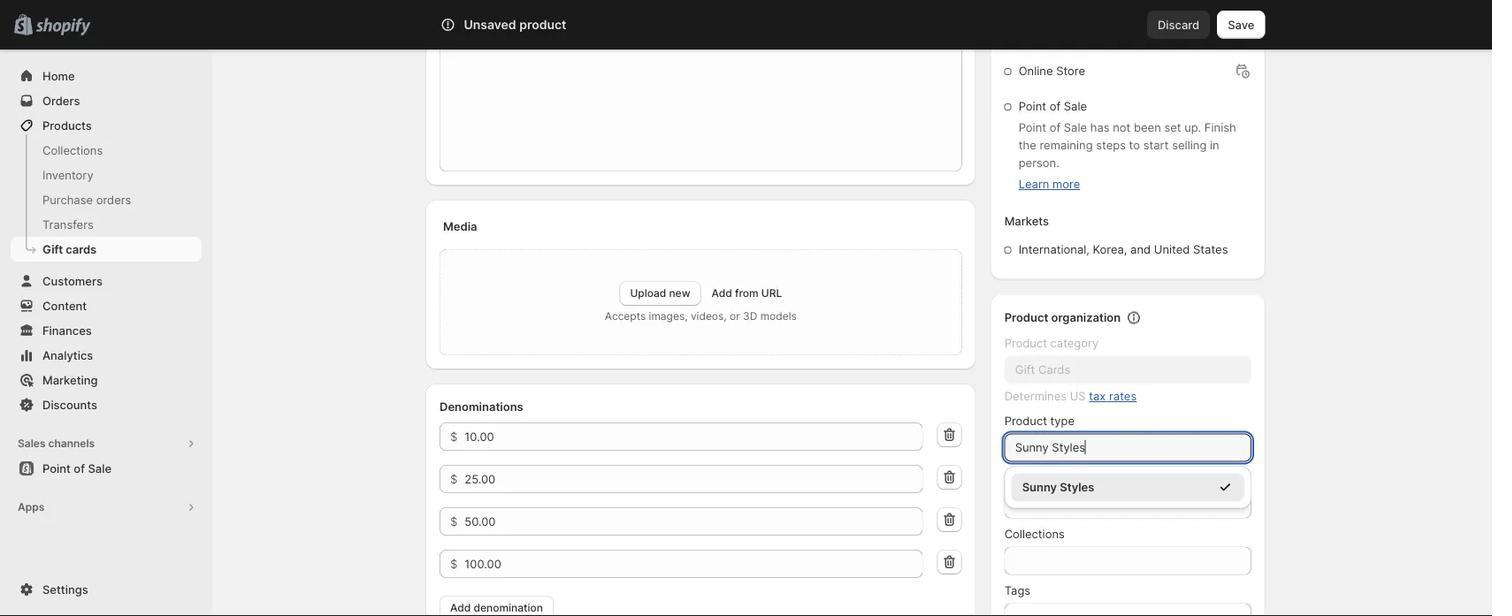 Task type: describe. For each thing, give the bounding box(es) containing it.
markets
[[1005, 215, 1049, 228]]

2 $ text field from the top
[[465, 550, 923, 578]]

customers
[[42, 274, 103, 288]]

determines us tax rates
[[1005, 390, 1137, 403]]

international, korea, and united states
[[1019, 243, 1228, 257]]

sunny
[[1022, 481, 1057, 494]]

channels inside button
[[48, 437, 95, 450]]

sales channels button
[[11, 432, 202, 456]]

store
[[1056, 64, 1085, 78]]

4 $ from the top
[[450, 557, 458, 571]]

products
[[42, 119, 92, 132]]

unsaved product
[[464, 17, 566, 32]]

customers link
[[11, 269, 202, 294]]

up.
[[1185, 121, 1201, 134]]

unsaved
[[464, 17, 516, 32]]

of inside button
[[74, 462, 85, 475]]

inventory link
[[11, 163, 202, 188]]

category
[[1050, 337, 1099, 350]]

add for add denomination
[[450, 602, 471, 615]]

products link
[[11, 113, 202, 138]]

product for product category
[[1005, 337, 1047, 350]]

upload
[[630, 287, 666, 300]]

point of sale has not been set up. finish the remaining steps to start selling in person. learn more
[[1019, 121, 1236, 191]]

Product type text field
[[1005, 434, 1252, 462]]

apps button
[[11, 495, 202, 520]]

finances
[[42, 324, 92, 337]]

denomination
[[474, 602, 543, 615]]

finances link
[[11, 318, 202, 343]]

orders
[[42, 94, 80, 107]]

product organization
[[1005, 311, 1121, 325]]

cards
[[66, 242, 96, 256]]

images,
[[649, 310, 688, 323]]

2 $ text field from the top
[[465, 465, 923, 494]]

gift cards link
[[11, 237, 202, 262]]

inventory
[[42, 168, 93, 182]]

transfers link
[[11, 212, 202, 237]]

international,
[[1019, 243, 1090, 257]]

or
[[730, 310, 740, 323]]

search
[[512, 18, 550, 31]]

has
[[1090, 121, 1110, 134]]

denominations
[[440, 400, 523, 414]]

orders link
[[11, 88, 202, 113]]

Product category text field
[[1005, 356, 1252, 384]]

media
[[443, 219, 477, 233]]

start
[[1143, 138, 1169, 152]]

3d
[[743, 310, 757, 323]]

korea,
[[1093, 243, 1127, 257]]

determines
[[1005, 390, 1067, 403]]

0 vertical spatial sales channels
[[1005, 36, 1087, 50]]

0 vertical spatial sale
[[1064, 100, 1087, 113]]

not
[[1113, 121, 1131, 134]]

person.
[[1019, 156, 1059, 170]]

analytics link
[[11, 343, 202, 368]]

0 vertical spatial sales
[[1005, 36, 1034, 50]]

styles
[[1060, 481, 1095, 494]]

add denomination button
[[440, 596, 554, 617]]

online store
[[1019, 64, 1085, 78]]

point inside button
[[42, 462, 71, 475]]

rates
[[1109, 390, 1137, 403]]

settings
[[42, 583, 88, 597]]

learn
[[1019, 177, 1049, 191]]

states
[[1193, 243, 1228, 257]]

gift cards
[[42, 242, 96, 256]]

steps
[[1096, 138, 1126, 152]]

online
[[1019, 64, 1053, 78]]

0 vertical spatial of
[[1050, 100, 1061, 113]]

upload new
[[630, 287, 690, 300]]

shopify image
[[36, 18, 90, 36]]

sunny styles option
[[1005, 474, 1252, 502]]

us
[[1070, 390, 1086, 403]]

from
[[735, 287, 759, 300]]

vendor
[[1005, 471, 1043, 485]]

sale inside point of sale link
[[88, 462, 111, 475]]

accepts images, videos, or 3d models
[[605, 310, 797, 323]]

orders
[[96, 193, 131, 207]]

2 $ from the top
[[450, 472, 458, 486]]

type
[[1050, 414, 1075, 428]]

point of sale button
[[0, 456, 212, 481]]

0 vertical spatial collections
[[42, 143, 103, 157]]

url
[[761, 287, 782, 300]]

gift
[[42, 242, 63, 256]]

organization
[[1051, 311, 1121, 325]]

of inside point of sale has not been set up. finish the remaining steps to start selling in person. learn more
[[1050, 121, 1061, 134]]

tax rates link
[[1089, 390, 1137, 403]]



Task type: locate. For each thing, give the bounding box(es) containing it.
1 $ text field from the top
[[465, 508, 923, 536]]

marketing
[[42, 373, 98, 387]]

collections down sunny
[[1005, 528, 1065, 541]]

of up remaining
[[1050, 121, 1061, 134]]

sale up remaining
[[1064, 121, 1087, 134]]

1 vertical spatial sales
[[18, 437, 46, 450]]

home link
[[11, 64, 202, 88]]

product type
[[1005, 414, 1075, 428]]

sale inside point of sale has not been set up. finish the remaining steps to start selling in person. learn more
[[1064, 121, 1087, 134]]

product up product category
[[1005, 311, 1048, 325]]

2 vertical spatial sale
[[88, 462, 111, 475]]

add left from
[[712, 287, 732, 300]]

search button
[[483, 11, 996, 39]]

discounts
[[42, 398, 97, 412]]

tags
[[1005, 584, 1031, 598]]

channels down "discounts"
[[48, 437, 95, 450]]

0 horizontal spatial channels
[[48, 437, 95, 450]]

of
[[1050, 100, 1061, 113], [1050, 121, 1061, 134], [74, 462, 85, 475]]

upload new button
[[620, 281, 701, 306]]

of down online store
[[1050, 100, 1061, 113]]

1 vertical spatial add
[[450, 602, 471, 615]]

Vendor text field
[[1005, 490, 1252, 519]]

discard button
[[1147, 11, 1210, 39]]

0 vertical spatial add
[[712, 287, 732, 300]]

0 horizontal spatial sales
[[18, 437, 46, 450]]

1 vertical spatial sales channels
[[18, 437, 95, 450]]

content link
[[11, 294, 202, 318]]

point up 'apps'
[[42, 462, 71, 475]]

product
[[519, 17, 566, 32]]

purchase
[[42, 193, 93, 207]]

sale down store
[[1064, 100, 1087, 113]]

product down the determines on the bottom right of page
[[1005, 414, 1047, 428]]

1 vertical spatial channels
[[48, 437, 95, 450]]

and
[[1131, 243, 1151, 257]]

sales up online
[[1005, 36, 1034, 50]]

analytics
[[42, 349, 93, 362]]

$ text field
[[465, 423, 923, 451], [465, 465, 923, 494]]

apps
[[18, 501, 44, 514]]

1 vertical spatial product
[[1005, 337, 1047, 350]]

1 vertical spatial collections
[[1005, 528, 1065, 541]]

0 vertical spatial channels
[[1037, 36, 1087, 50]]

1 horizontal spatial channels
[[1037, 36, 1087, 50]]

1 vertical spatial $ text field
[[465, 550, 923, 578]]

1 horizontal spatial collections
[[1005, 528, 1065, 541]]

1 vertical spatial point
[[1019, 121, 1046, 134]]

of down sales channels button
[[74, 462, 85, 475]]

1 $ from the top
[[450, 430, 458, 444]]

add for add from url
[[712, 287, 732, 300]]

2 vertical spatial product
[[1005, 414, 1047, 428]]

add left the denomination
[[450, 602, 471, 615]]

3 $ from the top
[[450, 515, 458, 529]]

point of sale link
[[11, 456, 202, 481]]

transfers
[[42, 218, 94, 231]]

point inside point of sale has not been set up. finish the remaining steps to start selling in person. learn more
[[1019, 121, 1046, 134]]

finish
[[1205, 121, 1236, 134]]

home
[[42, 69, 75, 83]]

purchase orders link
[[11, 188, 202, 212]]

channels up store
[[1037, 36, 1087, 50]]

collections up 'inventory'
[[42, 143, 103, 157]]

point of sale inside button
[[42, 462, 111, 475]]

Tags text field
[[1005, 604, 1252, 617]]

0 horizontal spatial collections
[[42, 143, 103, 157]]

1 vertical spatial of
[[1050, 121, 1061, 134]]

add inside add denomination button
[[450, 602, 471, 615]]

marketing link
[[11, 368, 202, 393]]

sales channels down "discounts"
[[18, 437, 95, 450]]

1 product from the top
[[1005, 311, 1048, 325]]

1 vertical spatial $ text field
[[465, 465, 923, 494]]

content
[[42, 299, 87, 313]]

3 product from the top
[[1005, 414, 1047, 428]]

Collections text field
[[1005, 547, 1252, 575]]

product down "product organization"
[[1005, 337, 1047, 350]]

0 vertical spatial product
[[1005, 311, 1048, 325]]

1 vertical spatial point of sale
[[42, 462, 111, 475]]

sunny styles
[[1022, 481, 1095, 494]]

discounts link
[[11, 393, 202, 418]]

sale
[[1064, 100, 1087, 113], [1064, 121, 1087, 134], [88, 462, 111, 475]]

sales inside button
[[18, 437, 46, 450]]

point of sale down online store
[[1019, 100, 1087, 113]]

settings link
[[11, 578, 202, 602]]

1 horizontal spatial point of sale
[[1019, 100, 1087, 113]]

0 vertical spatial point of sale
[[1019, 100, 1087, 113]]

0 vertical spatial $ text field
[[465, 508, 923, 536]]

add from url button
[[712, 287, 782, 300]]

0 vertical spatial point
[[1019, 100, 1046, 113]]

1 horizontal spatial sales
[[1005, 36, 1034, 50]]

point of sale down sales channels button
[[42, 462, 111, 475]]

0 vertical spatial $ text field
[[465, 423, 923, 451]]

save button
[[1217, 11, 1265, 39]]

point down online
[[1019, 100, 1046, 113]]

product for product type
[[1005, 414, 1047, 428]]

add from url
[[712, 287, 782, 300]]

2 vertical spatial point
[[42, 462, 71, 475]]

point of sale
[[1019, 100, 1087, 113], [42, 462, 111, 475]]

1 horizontal spatial sales channels
[[1005, 36, 1087, 50]]

set
[[1164, 121, 1181, 134]]

0 horizontal spatial point of sale
[[42, 462, 111, 475]]

sale down sales channels button
[[88, 462, 111, 475]]

been
[[1134, 121, 1161, 134]]

channels
[[1037, 36, 1087, 50], [48, 437, 95, 450]]

sales channels inside button
[[18, 437, 95, 450]]

product for product organization
[[1005, 311, 1048, 325]]

discard
[[1158, 18, 1200, 31]]

accepts
[[605, 310, 646, 323]]

sales
[[1005, 36, 1034, 50], [18, 437, 46, 450]]

remaining
[[1040, 138, 1093, 152]]

sales down "discounts"
[[18, 437, 46, 450]]

selling
[[1172, 138, 1207, 152]]

0 horizontal spatial add
[[450, 602, 471, 615]]

tax
[[1089, 390, 1106, 403]]

add denomination
[[450, 602, 543, 615]]

product category
[[1005, 337, 1099, 350]]

point
[[1019, 100, 1046, 113], [1019, 121, 1046, 134], [42, 462, 71, 475]]

2 product from the top
[[1005, 337, 1047, 350]]

sales channels
[[1005, 36, 1087, 50], [18, 437, 95, 450]]

$ text field
[[465, 508, 923, 536], [465, 550, 923, 578]]

to
[[1129, 138, 1140, 152]]

1 horizontal spatial add
[[712, 287, 732, 300]]

the
[[1019, 138, 1037, 152]]

1 $ text field from the top
[[465, 423, 923, 451]]

learn more link
[[1019, 177, 1080, 191]]

in
[[1210, 138, 1220, 152]]

$
[[450, 430, 458, 444], [450, 472, 458, 486], [450, 515, 458, 529], [450, 557, 458, 571]]

point up the
[[1019, 121, 1046, 134]]

1 vertical spatial sale
[[1064, 121, 1087, 134]]

models
[[760, 310, 797, 323]]

0 horizontal spatial sales channels
[[18, 437, 95, 450]]

collections link
[[11, 138, 202, 163]]

sales channels up online store
[[1005, 36, 1087, 50]]

united
[[1154, 243, 1190, 257]]

new
[[669, 287, 690, 300]]

more
[[1053, 177, 1080, 191]]

2 vertical spatial of
[[74, 462, 85, 475]]

purchase orders
[[42, 193, 131, 207]]

save
[[1228, 18, 1255, 31]]



Task type: vqa. For each thing, say whether or not it's contained in the screenshot.
Save
yes



